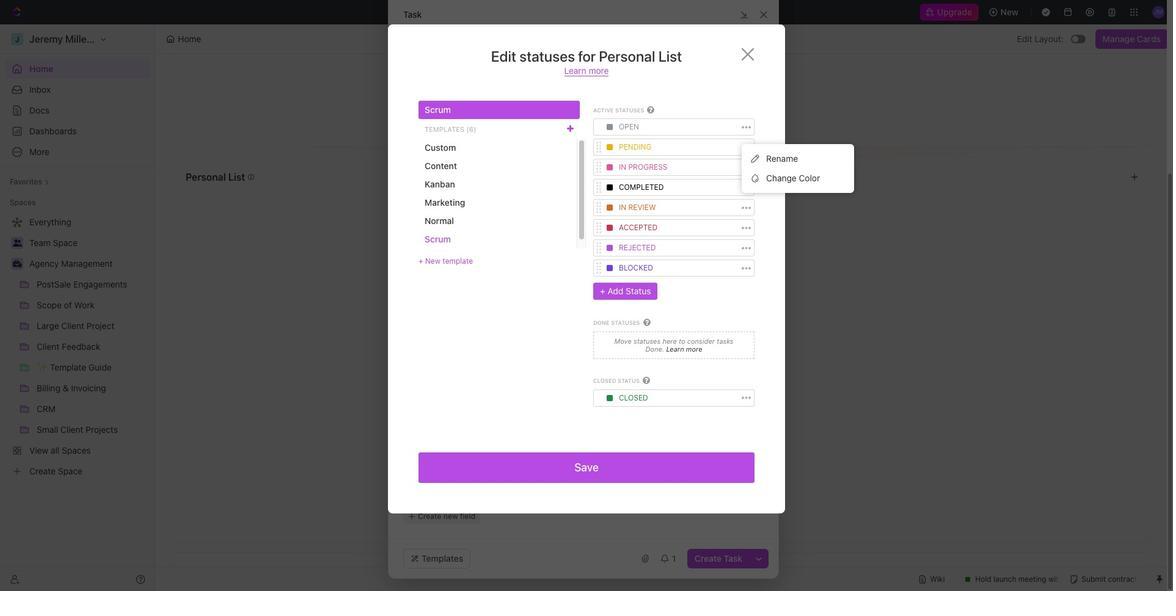 Task type: describe. For each thing, give the bounding box(es) containing it.
0 vertical spatial assigned
[[669, 260, 705, 270]]

normal
[[425, 216, 454, 226]]

change
[[767, 173, 797, 183]]

default.
[[633, 364, 660, 373]]

write
[[503, 162, 522, 172]]

scholarly
[[405, 64, 440, 75]]

on inside finally, students need to write a report based on their research. the report should be clear, concise, and well-structured. it should include all the important details about the chosen topic. remember to cite all sources used in the research.
[[585, 162, 595, 172]]

selected,
[[639, 35, 676, 45]]

be down after
[[405, 402, 415, 412]]

task, for history,
[[437, 20, 456, 31]]

will up 'members'
[[489, 260, 502, 270]]

personal for personal list is a home for your tasks. tasks created here are private by default.
[[543, 354, 573, 363]]

0 vertical spatial learn more link
[[565, 65, 609, 76]]

will down rejected
[[642, 260, 655, 270]]

reputable
[[493, 64, 531, 75]]

to up technology.
[[545, 20, 553, 31]]

personal list
[[186, 172, 245, 183]]

group inside the presentation should be engaging and informative. it should include visuals like charts, graphs, or images to make it more interesting. each member of the group should participate in presenting.
[[670, 338, 693, 349]]

done.
[[646, 346, 665, 354]]

move
[[615, 337, 632, 345]]

conclusion.
[[597, 113, 642, 124]]

topic. inside after the presentation, there will be a question-and-answer session. so, the group should be prepared to answer any questions about their topic.
[[598, 402, 620, 412]]

task
[[674, 386, 689, 395]]

involves
[[461, 98, 493, 109]]

a right as
[[713, 113, 718, 124]]

to left me
[[231, 568, 241, 579]]

to inside in this task, students will work in groups of four. each group will be assigned a different topic. the group members need to collaborate and prepare a presentation on their assigned topic.
[[533, 275, 541, 285]]

in review
[[619, 203, 656, 212]]

students for will
[[452, 260, 487, 270]]

list inside the "edit statuses for personal list learn more"
[[659, 48, 683, 65]]

here inside personal list is a home for your tasks. tasks created here are private by default.
[[726, 354, 742, 363]]

the right "used"
[[577, 191, 590, 202]]

group
[[437, 226, 463, 236]]

2 report from the left
[[674, 162, 698, 172]]

2 horizontal spatial more
[[687, 346, 703, 354]]

could
[[688, 20, 710, 31]]

1 horizontal spatial an
[[708, 98, 718, 109]]

closed
[[619, 393, 649, 403]]

are inside personal list is a home for your tasks. tasks created here are private by default.
[[744, 354, 755, 363]]

for inside the next step involves organizing the collected data. students should create an outline that includes an introduction, main points, and a conclusion. this will serve as a roadmap for their project.
[[405, 128, 416, 138]]

1 vertical spatial assigned
[[405, 289, 440, 300]]

that
[[405, 113, 420, 124]]

a inside finally, students need to write a report based on their research. the report should be clear, concise, and well-structured. it should include all the important details about the chosen topic. remember to cite all sources used in the research.
[[525, 162, 529, 172]]

task for task
[[404, 9, 422, 19]]

of inside for this task, students are required to choose a topic of their interest. it could be anything from history, science, arts, or technology. once the topic is selected, they need to conduct thorough research on it. they should gather information from reliable sources like books, scholarly articles, and reputable websites.
[[615, 20, 623, 31]]

dashboards
[[29, 126, 77, 136]]

any
[[496, 402, 510, 412]]

important
[[616, 177, 654, 187]]

engaging
[[515, 323, 552, 334]]

pending
[[619, 143, 652, 152]]

in for in review
[[619, 203, 627, 212]]

your
[[637, 354, 652, 363]]

used
[[546, 191, 565, 202]]

custom
[[425, 142, 456, 153]]

each inside the presentation should be engaging and informative. it should include visuals like charts, graphs, or images to make it more interesting. each member of the group should participate in presenting.
[[588, 338, 608, 349]]

presentation
[[465, 226, 519, 236]]

a down data.
[[590, 113, 594, 124]]

the left chosen
[[710, 177, 722, 187]]

so,
[[675, 387, 688, 397]]

and inside the next step involves organizing the collected data. students should create an outline that includes an introduction, main points, and a conclusion. this will serve as a roadmap for their project.
[[573, 113, 587, 124]]

to up structured.
[[493, 162, 501, 172]]

create for create a task
[[642, 386, 666, 395]]

cards
[[1138, 34, 1162, 44]]

kanban
[[425, 179, 455, 190]]

should up member
[[628, 323, 654, 334]]

new button
[[984, 2, 1027, 22]]

it
[[512, 338, 517, 349]]

next
[[422, 98, 439, 109]]

about inside after the presentation, there will be a question-and-answer session. so, the group should be prepared to answer any questions about their topic.
[[553, 402, 576, 412]]

prepare
[[607, 275, 638, 285]]

work
[[504, 260, 523, 270]]

completed
[[619, 183, 664, 192]]

they
[[678, 35, 695, 45]]

+ for + add status
[[600, 286, 606, 297]]

on inside in this task, students will work in groups of four. each group will be assigned a different topic. the group members need to collaborate and prepare a presentation on their assigned topic.
[[699, 275, 709, 285]]

list for personal list
[[228, 172, 245, 183]]

books,
[[728, 50, 754, 60]]

in inside finally, students need to write a report based on their research. the report should be clear, concise, and well-structured. it should include all the important details about the chosen topic. remember to cite all sources used in the research.
[[568, 191, 575, 202]]

images
[[447, 338, 476, 349]]

presentation,
[[442, 387, 494, 397]]

required
[[510, 20, 543, 31]]

and inside in this task, students will work in groups of four. each group will be assigned a different topic. the group members need to collaborate and prepare a presentation on their assigned topic.
[[590, 275, 605, 285]]

or inside the presentation should be engaging and informative. it should include visuals like charts, graphs, or images to make it more interesting. each member of the group should participate in presenting.
[[437, 338, 445, 349]]

arts,
[[492, 35, 509, 45]]

gather
[[552, 50, 578, 60]]

the next step involves organizing the collected data. students should create an outline that includes an introduction, main points, and a conclusion. this will serve as a roadmap for their project.
[[405, 98, 757, 138]]

sources inside finally, students need to write a report based on their research. the report should be clear, concise, and well-structured. it should include all the important details about the chosen topic. remember to cite all sources used in the research.
[[513, 191, 544, 202]]

should up make
[[474, 323, 501, 334]]

the right "task"
[[690, 387, 703, 397]]

edit statuses for personal list dialog
[[388, 24, 786, 514]]

create task
[[695, 554, 743, 564]]

1 vertical spatial research.
[[592, 191, 629, 202]]

finally,
[[405, 162, 432, 172]]

each inside in this task, students will work in groups of four. each group will be assigned a different topic. the group members need to collaborate and prepare a presentation on their assigned topic.
[[595, 260, 614, 270]]

collected
[[554, 98, 590, 109]]

management
[[61, 259, 113, 269]]

group up prepare
[[616, 260, 640, 270]]

finally, students need to write a report based on their research. the report should be clear, concise, and well-structured. it should include all the important details about the chosen topic. remember to cite all sources used in the research.
[[405, 162, 765, 202]]

personal for personal list
[[186, 172, 226, 183]]

prepared
[[417, 402, 453, 412]]

should inside the next step involves organizing the collected data. students should create an outline that includes an introduction, main points, and a conclusion. this will serve as a roadmap for their project.
[[652, 98, 679, 109]]

0 vertical spatial home
[[178, 34, 201, 44]]

interesting.
[[542, 338, 586, 349]]

need inside for this task, students are required to choose a topic of their interest. it could be anything from history, science, arts, or technology. once the topic is selected, they need to conduct thorough research on it. they should gather information from reliable sources like books, scholarly articles, and reputable websites.
[[697, 35, 717, 45]]

a inside button
[[668, 386, 672, 395]]

member
[[610, 338, 642, 349]]

in inside in this task, students will work in groups of four. each group will be assigned a different topic. the group members need to collaborate and prepare a presentation on their assigned topic.
[[525, 260, 532, 270]]

need inside in this task, students will work in groups of four. each group will be assigned a different topic. the group members need to collaborate and prepare a presentation on their assigned topic.
[[511, 275, 531, 285]]

0 vertical spatial from
[[405, 35, 423, 45]]

1 vertical spatial learn more link
[[665, 346, 703, 354]]

task, for the
[[431, 260, 450, 270]]

or inside for this task, students are required to choose a topic of their interest. it could be anything from history, science, arts, or technology. once the topic is selected, they need to conduct thorough research on it. they should gather information from reliable sources like books, scholarly articles, and reputable websites.
[[512, 35, 520, 45]]

task 2: group presentation
[[405, 226, 519, 236]]

question-
[[553, 387, 591, 397]]

this for from
[[420, 20, 434, 31]]

to left cite at the left top of page
[[474, 191, 482, 202]]

serve
[[678, 113, 700, 124]]

like inside for this task, students are required to choose a topic of their interest. it could be anything from history, science, arts, or technology. once the topic is selected, they need to conduct thorough research on it. they should gather information from reliable sources like books, scholarly articles, and reputable websites.
[[713, 50, 726, 60]]

a up status
[[640, 275, 645, 285]]

a left different at the right top of page
[[707, 260, 712, 270]]

manage
[[1103, 34, 1136, 44]]

status
[[626, 286, 651, 297]]

it inside finally, students need to write a report based on their research. the report should be clear, concise, and well-structured. it should include all the important details about the chosen topic. remember to cite all sources used in the research.
[[522, 177, 527, 187]]

their inside after the presentation, there will be a question-and-answer session. so, the group should be prepared to answer any questions about their topic.
[[578, 402, 596, 412]]

and-
[[591, 387, 610, 397]]

spaces
[[10, 198, 36, 207]]

need inside finally, students need to write a report based on their research. the report should be clear, concise, and well-structured. it should include all the important details about the chosen topic. remember to cite all sources used in the research.
[[471, 162, 490, 172]]

well-
[[457, 177, 476, 187]]

concise,
[[405, 177, 438, 187]]

research
[[443, 50, 477, 60]]

manage cards
[[1103, 34, 1162, 44]]

0 vertical spatial topic
[[593, 20, 613, 31]]

1 vertical spatial from
[[627, 50, 646, 60]]

should inside for this task, students are required to choose a topic of their interest. it could be anything from history, science, arts, or technology. once the topic is selected, they need to conduct thorough research on it. they should gather information from reliable sources like books, scholarly articles, and reputable websites.
[[524, 50, 550, 60]]

business time image
[[13, 260, 22, 268]]

the inside for this task, students are required to choose a topic of their interest. it could be anything from history, science, arts, or technology. once the topic is selected, they need to conduct thorough research on it. they should gather information from reliable sources like books, scholarly articles, and reputable websites.
[[593, 35, 606, 45]]

assigned to me
[[186, 568, 257, 579]]

science,
[[457, 35, 489, 45]]

about inside finally, students need to write a report based on their research. the report should be clear, concise, and well-structured. it should include all the important details about the chosen topic. remember to cite all sources used in the research.
[[685, 177, 707, 187]]

review
[[629, 203, 656, 212]]

learn inside the "edit statuses for personal list learn more"
[[565, 65, 587, 76]]

2 scrum from the top
[[425, 234, 451, 245]]

topic. down 'template'
[[442, 289, 465, 300]]

0 vertical spatial research.
[[617, 162, 654, 172]]

will inside the next step involves organizing the collected data. students should create an outline that includes an introduction, main points, and a conclusion. this will serve as a roadmap for their project.
[[663, 113, 676, 124]]

organizing
[[495, 98, 536, 109]]

favorites
[[10, 177, 42, 186]]

students inside finally, students need to write a report based on their research. the report should be clear, concise, and well-structured. it should include all the important details about the chosen topic. remember to cite all sources used in the research.
[[434, 162, 468, 172]]

to inside move statuses here to consider tasks done.
[[679, 337, 686, 345]]

should inside after the presentation, there will be a question-and-answer session. so, the group should be prepared to answer any questions about their topic.
[[730, 387, 757, 397]]

here inside move statuses here to consider tasks done.
[[663, 337, 677, 345]]

thorough
[[405, 50, 441, 60]]

the left important
[[600, 177, 613, 187]]

this for topic.
[[414, 260, 429, 270]]

as
[[702, 113, 711, 124]]

it.
[[492, 50, 499, 60]]

in this task, students will work in groups of four. each group will be assigned a different topic. the group members need to collaborate and prepare a presentation on their assigned topic.
[[405, 260, 750, 300]]

the presentation should be engaging and informative. it should include visuals like charts, graphs, or images to make it more interesting. each member of the group should participate in presenting.
[[405, 323, 762, 363]]

conduct
[[730, 35, 762, 45]]

more inside the "edit statuses for personal list learn more"
[[589, 65, 609, 76]]

create for create task
[[695, 554, 722, 564]]

new inside button
[[1001, 7, 1019, 17]]

+ new template
[[419, 257, 473, 266]]

once
[[570, 35, 591, 45]]

the inside the presentation should be engaging and informative. it should include visuals like charts, graphs, or images to make it more interesting. each member of the group should participate in presenting.
[[405, 323, 420, 334]]

docs
[[29, 105, 50, 116]]

main
[[522, 113, 541, 124]]

the up prepared
[[427, 387, 439, 397]]

create task button
[[688, 550, 750, 569]]

their inside in this task, students will work in groups of four. each group will be assigned a different topic. the group members need to collaborate and prepare a presentation on their assigned topic.
[[711, 275, 729, 285]]

tasks.
[[654, 354, 674, 363]]

group inside after the presentation, there will be a question-and-answer session. so, the group should be prepared to answer any questions about their topic.
[[705, 387, 728, 397]]

assigned
[[186, 568, 229, 579]]



Task type: vqa. For each thing, say whether or not it's contained in the screenshot.
Team Space
no



Task type: locate. For each thing, give the bounding box(es) containing it.
1 vertical spatial sources
[[513, 191, 544, 202]]

like up tasks
[[716, 323, 730, 334]]

task, inside for this task, students are required to choose a topic of their interest. it could be anything from history, science, arts, or technology. once the topic is selected, they need to conduct thorough research on it. they should gather information from reliable sources like books, scholarly articles, and reputable websites.
[[437, 20, 456, 31]]

2:
[[426, 226, 435, 236]]

2 vertical spatial personal
[[543, 354, 573, 363]]

in right "used"
[[568, 191, 575, 202]]

and inside the presentation should be engaging and informative. it should include visuals like charts, graphs, or images to make it more interesting. each member of the group should participate in presenting.
[[554, 323, 569, 334]]

in for in progress
[[619, 163, 627, 172]]

create a task button
[[630, 383, 694, 398]]

choose
[[555, 20, 584, 31]]

be up it
[[503, 323, 513, 334]]

0 vertical spatial of
[[615, 20, 623, 31]]

+ add status
[[600, 286, 651, 297]]

group down 'template'
[[447, 275, 470, 285]]

0 vertical spatial students
[[458, 20, 493, 31]]

statuses down technology.
[[520, 48, 575, 65]]

to down presentation,
[[455, 402, 463, 412]]

0 vertical spatial task,
[[437, 20, 456, 31]]

upgrade
[[938, 7, 973, 17]]

this inside in this task, students will work in groups of four. each group will be assigned a different topic. the group members need to collaborate and prepare a presentation on their assigned topic.
[[414, 260, 429, 270]]

scrum
[[425, 105, 451, 115], [425, 234, 451, 245]]

more
[[589, 65, 609, 76], [519, 338, 539, 349], [687, 346, 703, 354]]

0 horizontal spatial +
[[419, 257, 423, 266]]

to inside after the presentation, there will be a question-and-answer session. so, the group should be prepared to answer any questions about their topic.
[[455, 402, 463, 412]]

is left home
[[590, 354, 595, 363]]

clear,
[[741, 162, 763, 172]]

technology.
[[522, 35, 568, 45]]

a left home
[[597, 354, 601, 363]]

0 horizontal spatial all
[[501, 191, 510, 202]]

create a task
[[642, 386, 689, 395]]

should up "used"
[[530, 177, 556, 187]]

students inside in this task, students will work in groups of four. each group will be assigned a different topic. the group members need to collaborate and prepare a presentation on their assigned topic.
[[452, 260, 487, 270]]

1 horizontal spatial sources
[[679, 50, 710, 60]]

+ left 'template'
[[419, 257, 423, 266]]

in inside the presentation should be engaging and informative. it should include visuals like charts, graphs, or images to make it more interesting. each member of the group should participate in presenting.
[[449, 353, 456, 363]]

include up move statuses here to consider tasks done.
[[656, 323, 685, 334]]

0 vertical spatial need
[[697, 35, 717, 45]]

need down work
[[511, 275, 531, 285]]

and right articles,
[[476, 64, 491, 75]]

the inside the presentation should be engaging and informative. it should include visuals like charts, graphs, or images to make it more interesting. each member of the group should participate in presenting.
[[655, 338, 668, 349]]

0 horizontal spatial need
[[471, 162, 490, 172]]

questions
[[512, 402, 551, 412]]

and down the collected
[[573, 113, 587, 124]]

1 horizontal spatial list
[[575, 354, 588, 363]]

1 vertical spatial each
[[588, 338, 608, 349]]

1 vertical spatial for
[[405, 128, 416, 138]]

topic
[[593, 20, 613, 31], [609, 35, 628, 45]]

0 vertical spatial include
[[558, 177, 587, 187]]

1 horizontal spatial all
[[589, 177, 598, 187]]

0 horizontal spatial of
[[565, 260, 573, 270]]

for down that
[[405, 128, 416, 138]]

0 vertical spatial in
[[568, 191, 575, 202]]

marketing
[[425, 198, 466, 208]]

be inside in this task, students will work in groups of four. each group will be assigned a different topic. the group members need to collaborate and prepare a presentation on their assigned topic.
[[657, 260, 667, 270]]

2 vertical spatial list
[[575, 354, 588, 363]]

of inside in this task, students will work in groups of four. each group will be assigned a different topic. the group members need to collaborate and prepare a presentation on their assigned topic.
[[565, 260, 573, 270]]

for inside personal list is a home for your tasks. tasks created here are private by default.
[[625, 354, 634, 363]]

an up project.
[[458, 113, 468, 124]]

be up questions
[[534, 387, 544, 397]]

0 horizontal spatial from
[[405, 35, 423, 45]]

0 vertical spatial is
[[631, 35, 637, 45]]

assigned down + new template
[[405, 289, 440, 300]]

charts,
[[732, 323, 759, 334]]

students for are
[[458, 20, 493, 31]]

1 horizontal spatial create
[[695, 554, 722, 564]]

0 vertical spatial scrum
[[425, 105, 451, 115]]

topic. down concise,
[[405, 191, 427, 202]]

edit for layout:
[[1018, 34, 1033, 44]]

more right it
[[519, 338, 539, 349]]

task for task 2: group presentation
[[405, 226, 424, 236]]

1 vertical spatial topic
[[609, 35, 628, 45]]

is
[[631, 35, 637, 45], [590, 354, 595, 363]]

1 horizontal spatial report
[[674, 162, 698, 172]]

2 horizontal spatial need
[[697, 35, 717, 45]]

home link
[[5, 59, 150, 79]]

make
[[488, 338, 509, 349]]

report left based
[[532, 162, 556, 172]]

1 horizontal spatial from
[[627, 50, 646, 60]]

0 horizontal spatial on
[[480, 50, 490, 60]]

presentation inside in this task, students will work in groups of four. each group will be assigned a different topic. the group members need to collaborate and prepare a presentation on their assigned topic.
[[647, 275, 697, 285]]

be inside for this task, students are required to choose a topic of their interest. it could be anything from history, science, arts, or technology. once the topic is selected, they need to conduct thorough research on it. they should gather information from reliable sources like books, scholarly articles, and reputable websites.
[[712, 20, 722, 31]]

assigned left different at the right top of page
[[669, 260, 705, 270]]

should
[[524, 50, 550, 60], [652, 98, 679, 109], [700, 162, 727, 172], [530, 177, 556, 187], [474, 323, 501, 334], [628, 323, 654, 334], [696, 338, 722, 349], [730, 387, 757, 397]]

0 vertical spatial answer
[[610, 387, 638, 397]]

1 vertical spatial here
[[726, 354, 742, 363]]

there
[[496, 387, 517, 397]]

here down tasks
[[726, 354, 742, 363]]

in left review
[[619, 203, 627, 212]]

0 horizontal spatial learn
[[565, 65, 587, 76]]

home
[[604, 354, 623, 363]]

presentation inside the presentation should be engaging and informative. it should include visuals like charts, graphs, or images to make it more interesting. each member of the group should participate in presenting.
[[422, 323, 472, 334]]

1 horizontal spatial include
[[656, 323, 685, 334]]

accepted
[[619, 223, 658, 233]]

are up arts, on the top
[[495, 20, 507, 31]]

collaborate
[[544, 275, 588, 285]]

or
[[512, 35, 520, 45], [437, 338, 445, 349]]

the inside finally, students need to write a report based on their research. the report should be clear, concise, and well-structured. it should include all the important details about the chosen topic. remember to cite all sources used in the research.
[[656, 162, 671, 172]]

statuses inside the "edit statuses for personal list learn more"
[[520, 48, 575, 65]]

1 horizontal spatial of
[[615, 20, 623, 31]]

should up created
[[696, 338, 722, 349]]

on left the it.
[[480, 50, 490, 60]]

to up presenting.
[[478, 338, 486, 349]]

learn more link
[[565, 65, 609, 76], [665, 346, 703, 354]]

2 horizontal spatial personal
[[599, 48, 656, 65]]

inbox link
[[5, 80, 150, 100]]

statuses for edit
[[520, 48, 575, 65]]

personal inside personal list is a home for your tasks. tasks created here are private by default.
[[543, 354, 573, 363]]

is inside personal list is a home for your tasks. tasks created here are private by default.
[[590, 354, 595, 363]]

in for in this task, students will work in groups of four. each group will be assigned a different topic. the group members need to collaborate and prepare a presentation on their assigned topic.
[[405, 260, 412, 270]]

+ for + new template
[[419, 257, 423, 266]]

is inside for this task, students are required to choose a topic of their interest. it could be anything from history, science, arts, or technology. once the topic is selected, they need to conduct thorough research on it. they should gather information from reliable sources like books, scholarly articles, and reputable websites.
[[631, 35, 637, 45]]

task
[[404, 9, 422, 19], [405, 226, 424, 236], [724, 554, 743, 564]]

their inside finally, students need to write a report based on their research. the report should be clear, concise, and well-structured. it should include all the important details about the chosen topic. remember to cite all sources used in the research.
[[597, 162, 615, 172]]

dialog
[[388, 0, 780, 580]]

a
[[586, 20, 591, 31], [590, 113, 594, 124], [713, 113, 718, 124], [525, 162, 529, 172], [707, 260, 712, 270], [640, 275, 645, 285], [597, 354, 601, 363], [668, 386, 672, 395], [546, 387, 551, 397]]

dialog containing task
[[388, 0, 780, 580]]

should up this
[[652, 98, 679, 109]]

a inside for this task, students are required to choose a topic of their interest. it could be anything from history, science, arts, or technology. once the topic is selected, they need to conduct thorough research on it. they should gather information from reliable sources like books, scholarly articles, and reputable websites.
[[586, 20, 591, 31]]

an up as
[[708, 98, 718, 109]]

research. up important
[[617, 162, 654, 172]]

0 horizontal spatial presentation
[[422, 323, 472, 334]]

more down information
[[589, 65, 609, 76]]

learn more link up tasks
[[665, 346, 703, 354]]

0 vertical spatial for
[[579, 48, 596, 65]]

2 horizontal spatial list
[[659, 48, 683, 65]]

rename
[[767, 153, 799, 164]]

of up your
[[645, 338, 653, 349]]

me
[[243, 568, 257, 579]]

like left books,
[[713, 50, 726, 60]]

their inside for this task, students are required to choose a topic of their interest. it could be anything from history, science, arts, or technology. once the topic is selected, they need to conduct thorough research on it. they should gather information from reliable sources like books, scholarly articles, and reputable websites.
[[626, 20, 643, 31]]

new
[[1001, 7, 1019, 17], [426, 257, 441, 266]]

need down could
[[697, 35, 717, 45]]

0 vertical spatial like
[[713, 50, 726, 60]]

0 horizontal spatial edit
[[491, 48, 517, 65]]

for this task, students are required to choose a topic of their interest. it could be anything from history, science, arts, or technology. once the topic is selected, they need to conduct thorough research on it. they should gather information from reliable sources like books, scholarly articles, and reputable websites.
[[405, 20, 764, 75]]

should up chosen
[[700, 162, 727, 172]]

include inside the presentation should be engaging and informative. it should include visuals like charts, graphs, or images to make it more interesting. each member of the group should participate in presenting.
[[656, 323, 685, 334]]

1 horizontal spatial home
[[178, 34, 201, 44]]

0 horizontal spatial report
[[532, 162, 556, 172]]

1 vertical spatial of
[[565, 260, 573, 270]]

2 vertical spatial of
[[645, 338, 653, 349]]

on up visuals
[[699, 275, 709, 285]]

task inside create task button
[[724, 554, 743, 564]]

personal
[[599, 48, 656, 65], [186, 172, 226, 183], [543, 354, 573, 363]]

step
[[441, 98, 459, 109]]

it inside for this task, students are required to choose a topic of their interest. it could be anything from history, science, arts, or technology. once the topic is selected, they need to conduct thorough research on it. they should gather information from reliable sources like books, scholarly articles, and reputable websites.
[[680, 20, 686, 31]]

the up details
[[656, 162, 671, 172]]

1 vertical spatial learn
[[667, 346, 685, 354]]

and up remember in the top of the page
[[440, 177, 455, 187]]

learn up tasks
[[667, 346, 685, 354]]

1 horizontal spatial in
[[525, 260, 532, 270]]

in inside in this task, students will work in groups of four. each group will be assigned a different topic. the group members need to collaborate and prepare a presentation on their assigned topic.
[[405, 260, 412, 270]]

personal list is a home for your tasks. tasks created here are private by default.
[[543, 354, 780, 373]]

task button
[[404, 0, 422, 29]]

new inside edit statuses for personal list dialog
[[426, 257, 441, 266]]

after
[[405, 387, 424, 397]]

0 horizontal spatial it
[[522, 177, 527, 187]]

1 horizontal spatial here
[[726, 354, 742, 363]]

2 horizontal spatial of
[[645, 338, 653, 349]]

introduction,
[[470, 113, 520, 124]]

0 vertical spatial sources
[[679, 50, 710, 60]]

sources left "used"
[[513, 191, 544, 202]]

informative.
[[571, 323, 618, 334]]

all left important
[[589, 177, 598, 187]]

learn down 'gather'
[[565, 65, 587, 76]]

rename button
[[747, 149, 850, 169]]

presentation
[[647, 275, 697, 285], [422, 323, 472, 334]]

report up details
[[674, 162, 698, 172]]

0 vertical spatial are
[[495, 20, 507, 31]]

scrum right that
[[425, 105, 451, 115]]

1 horizontal spatial are
[[744, 354, 755, 363]]

1 vertical spatial an
[[458, 113, 468, 124]]

edit left the layout:
[[1018, 34, 1033, 44]]

1 report from the left
[[532, 162, 556, 172]]

0 horizontal spatial more
[[519, 338, 539, 349]]

1 horizontal spatial for
[[579, 48, 596, 65]]

sources
[[679, 50, 710, 60], [513, 191, 544, 202]]

the inside the next step involves organizing the collected data. students should create an outline that includes an introduction, main points, and a conclusion. this will serve as a roadmap for their project.
[[405, 98, 420, 109]]

structured.
[[476, 177, 520, 187]]

and down four.
[[590, 275, 605, 285]]

learn more link down information
[[565, 65, 609, 76]]

of up information
[[615, 20, 623, 31]]

all right cite at the left top of page
[[501, 191, 510, 202]]

or right arts, on the top
[[512, 35, 520, 45]]

are inside for this task, students are required to choose a topic of their interest. it could be anything from history, science, arts, or technology. once the topic is selected, they need to conduct thorough research on it. they should gather information from reliable sources like books, scholarly articles, and reputable websites.
[[495, 20, 507, 31]]

the up graphs,
[[405, 323, 420, 334]]

it up move
[[620, 323, 625, 334]]

four.
[[575, 260, 593, 270]]

1 vertical spatial create
[[695, 554, 722, 564]]

their up selected,
[[626, 20, 643, 31]]

a up the "once"
[[586, 20, 591, 31]]

0 horizontal spatial about
[[553, 402, 576, 412]]

1 vertical spatial is
[[590, 354, 595, 363]]

0 horizontal spatial an
[[458, 113, 468, 124]]

2 vertical spatial task
[[724, 554, 743, 564]]

1 vertical spatial like
[[716, 323, 730, 334]]

members
[[472, 275, 509, 285]]

0 vertical spatial edit
[[1018, 34, 1033, 44]]

they
[[502, 50, 521, 60]]

include inside finally, students need to write a report based on their research. the report should be clear, concise, and well-structured. it should include all the important details about the chosen topic. remember to cite all sources used in the research.
[[558, 177, 587, 187]]

a inside personal list is a home for your tasks. tasks created here are private by default.
[[597, 354, 601, 363]]

2 vertical spatial for
[[625, 354, 634, 363]]

their down "includes"
[[418, 128, 436, 138]]

0 horizontal spatial for
[[405, 128, 416, 138]]

to inside the presentation should be engaging and informative. it should include visuals like charts, graphs, or images to make it more interesting. each member of the group should participate in presenting.
[[478, 338, 486, 349]]

articles,
[[443, 64, 474, 75]]

their inside the next step involves organizing the collected data. students should create an outline that includes an introduction, main points, and a conclusion. this will serve as a roadmap for their project.
[[418, 128, 436, 138]]

1 horizontal spatial learn
[[667, 346, 685, 354]]

manage cards button
[[1096, 29, 1169, 49]]

0 horizontal spatial here
[[663, 337, 677, 345]]

the
[[593, 35, 606, 45], [539, 98, 551, 109], [600, 177, 613, 187], [710, 177, 722, 187], [577, 191, 590, 202], [655, 338, 668, 349], [427, 387, 439, 397], [690, 387, 703, 397]]

0 horizontal spatial create
[[642, 386, 666, 395]]

students up kanban
[[434, 162, 468, 172]]

be right could
[[712, 20, 722, 31]]

task, up history,
[[437, 20, 456, 31]]

be inside finally, students need to write a report based on their research. the report should be clear, concise, and well-structured. it should include all the important details about the chosen topic. remember to cite all sources used in the research.
[[729, 162, 739, 172]]

their down and-
[[578, 402, 596, 412]]

presentation up status
[[647, 275, 697, 285]]

websites.
[[533, 64, 570, 75]]

1 vertical spatial it
[[522, 177, 527, 187]]

of inside the presentation should be engaging and informative. it should include visuals like charts, graphs, or images to make it more interesting. each member of the group should participate in presenting.
[[645, 338, 653, 349]]

list inside personal list is a home for your tasks. tasks created here are private by default.
[[575, 354, 588, 363]]

0 horizontal spatial assigned
[[405, 289, 440, 300]]

group down created
[[705, 387, 728, 397]]

1 horizontal spatial answer
[[610, 387, 638, 397]]

students up science,
[[458, 20, 493, 31]]

a inside after the presentation, there will be a question-and-answer session. so, the group should be prepared to answer any questions about their topic.
[[546, 387, 551, 397]]

change color button
[[747, 169, 850, 188]]

0 vertical spatial presentation
[[647, 275, 697, 285]]

the down + new template
[[429, 275, 444, 285]]

more inside the presentation should be engaging and informative. it should include visuals like charts, graphs, or images to make it more interesting. each member of the group should participate in presenting.
[[519, 338, 539, 349]]

on inside for this task, students are required to choose a topic of their interest. it could be anything from history, science, arts, or technology. once the topic is selected, they need to conduct thorough research on it. they should gather information from reliable sources like books, scholarly articles, and reputable websites.
[[480, 50, 490, 60]]

the up tasks.
[[655, 338, 668, 349]]

1 vertical spatial personal
[[186, 172, 226, 183]]

topic. down + new template
[[405, 275, 427, 285]]

and inside finally, students need to write a report based on their research. the report should be clear, concise, and well-structured. it should include all the important details about the chosen topic. remember to cite all sources used in the research.
[[440, 177, 455, 187]]

their right based
[[597, 162, 615, 172]]

2 horizontal spatial on
[[699, 275, 709, 285]]

and inside for this task, students are required to choose a topic of their interest. it could be anything from history, science, arts, or technology. once the topic is selected, they need to conduct thorough research on it. they should gather information from reliable sources like books, scholarly articles, and reputable websites.
[[476, 64, 491, 75]]

0 horizontal spatial statuses
[[520, 48, 575, 65]]

in up important
[[619, 163, 627, 172]]

it up they
[[680, 20, 686, 31]]

the inside the next step involves organizing the collected data. students should create an outline that includes an introduction, main points, and a conclusion. this will serve as a roadmap for their project.
[[539, 98, 551, 109]]

here
[[663, 337, 677, 345], [726, 354, 742, 363]]

0 vertical spatial list
[[659, 48, 683, 65]]

1 vertical spatial scrum
[[425, 234, 451, 245]]

0 horizontal spatial answer
[[465, 402, 494, 412]]

history,
[[425, 35, 454, 45]]

from
[[405, 35, 423, 45], [627, 50, 646, 60]]

1 vertical spatial edit
[[491, 48, 517, 65]]

0 vertical spatial each
[[595, 260, 614, 270]]

blocked
[[619, 264, 654, 273]]

topic.
[[405, 191, 427, 202], [405, 275, 427, 285], [442, 289, 465, 300], [598, 402, 620, 412]]

students inside for this task, students are required to choose a topic of their interest. it could be anything from history, science, arts, or technology. once the topic is selected, they need to conduct thorough research on it. they should gather information from reliable sources like books, scholarly articles, and reputable websites.
[[458, 20, 493, 31]]

about
[[685, 177, 707, 187], [553, 402, 576, 412]]

edit layout:
[[1018, 34, 1064, 44]]

this right the for
[[420, 20, 434, 31]]

like inside the presentation should be engaging and informative. it should include visuals like charts, graphs, or images to make it more interesting. each member of the group should participate in presenting.
[[716, 323, 730, 334]]

this down 2:
[[414, 260, 429, 270]]

to left conduct at the top of page
[[719, 35, 727, 45]]

edit inside the "edit statuses for personal list learn more"
[[491, 48, 517, 65]]

graphs,
[[405, 338, 435, 349]]

agency
[[29, 259, 59, 269]]

report
[[532, 162, 556, 172], [674, 162, 698, 172]]

research.
[[617, 162, 654, 172], [592, 191, 629, 202]]

agency management
[[29, 259, 113, 269]]

1 vertical spatial +
[[600, 286, 606, 297]]

is left selected,
[[631, 35, 637, 45]]

personal inside the "edit statuses for personal list learn more"
[[599, 48, 656, 65]]

statuses inside move statuses here to consider tasks done.
[[634, 337, 661, 345]]

1 horizontal spatial edit
[[1018, 34, 1033, 44]]

a right write
[[525, 162, 529, 172]]

edit for statuses
[[491, 48, 517, 65]]

session.
[[640, 387, 673, 397]]

for inside the "edit statuses for personal list learn more"
[[579, 48, 596, 65]]

0 vertical spatial this
[[420, 20, 434, 31]]

outline
[[720, 98, 747, 109]]

task, inside in this task, students will work in groups of four. each group will be assigned a different topic. the group members need to collaborate and prepare a presentation on their assigned topic.
[[431, 260, 450, 270]]

1 horizontal spatial about
[[685, 177, 707, 187]]

task, down group
[[431, 260, 450, 270]]

answer down presentation,
[[465, 402, 494, 412]]

0 horizontal spatial or
[[437, 338, 445, 349]]

statuses for move
[[634, 337, 661, 345]]

more down consider
[[687, 346, 703, 354]]

1 horizontal spatial more
[[589, 65, 609, 76]]

it inside the presentation should be engaging and informative. it should include visuals like charts, graphs, or images to make it more interesting. each member of the group should participate in presenting.
[[620, 323, 625, 334]]

are
[[495, 20, 507, 31], [744, 354, 755, 363]]

to up learn more at the bottom right of page
[[679, 337, 686, 345]]

learn more
[[665, 346, 703, 354]]

will
[[663, 113, 676, 124], [489, 260, 502, 270], [642, 260, 655, 270], [519, 387, 532, 397]]

group up tasks
[[670, 338, 693, 349]]

1 scrum from the top
[[425, 105, 451, 115]]

details
[[656, 177, 682, 187]]

will inside after the presentation, there will be a question-and-answer session. so, the group should be prepared to answer any questions about their topic.
[[519, 387, 532, 397]]

home inside 'link'
[[29, 64, 53, 74]]

students up 'members'
[[452, 260, 487, 270]]

1 vertical spatial are
[[744, 354, 755, 363]]

0 vertical spatial personal
[[599, 48, 656, 65]]

list for personal list is a home for your tasks. tasks created here are private by default.
[[575, 354, 588, 363]]

sidebar navigation
[[0, 24, 156, 592]]

of
[[615, 20, 623, 31], [565, 260, 573, 270], [645, 338, 653, 349]]

rejected
[[619, 244, 656, 253]]

be right blocked
[[657, 260, 667, 270]]

2 horizontal spatial it
[[680, 20, 686, 31]]

0 horizontal spatial are
[[495, 20, 507, 31]]

be inside the presentation should be engaging and informative. it should include visuals like charts, graphs, or images to make it more interesting. each member of the group should participate in presenting.
[[503, 323, 513, 334]]

1 vertical spatial or
[[437, 338, 445, 349]]

participate
[[405, 353, 447, 363]]

research. down important
[[592, 191, 629, 202]]

topic. inside finally, students need to write a report based on their research. the report should be clear, concise, and well-structured. it should include all the important details about the chosen topic. remember to cite all sources used in the research.
[[405, 191, 427, 202]]

1 vertical spatial students
[[434, 162, 468, 172]]

1 vertical spatial task
[[405, 226, 424, 236]]

1 horizontal spatial learn more link
[[665, 346, 703, 354]]

information
[[580, 50, 625, 60]]

0 horizontal spatial personal
[[186, 172, 226, 183]]

content
[[425, 161, 457, 171]]

it down write
[[522, 177, 527, 187]]

the inside in this task, students will work in groups of four. each group will be assigned a different topic. the group members need to collaborate and prepare a presentation on their assigned topic.
[[429, 275, 444, 285]]

will right this
[[663, 113, 676, 124]]

should down technology.
[[524, 50, 550, 60]]

sources inside for this task, students are required to choose a topic of their interest. it could be anything from history, science, arts, or technology. once the topic is selected, they need to conduct thorough research on it. they should gather information from reliable sources like books, scholarly articles, and reputable websites.
[[679, 50, 710, 60]]

2 horizontal spatial for
[[625, 354, 634, 363]]

this inside for this task, students are required to choose a topic of their interest. it could be anything from history, science, arts, or technology. once the topic is selected, they need to conduct thorough research on it. they should gather information from reliable sources like books, scholarly articles, and reputable websites.
[[420, 20, 434, 31]]

1 horizontal spatial new
[[1001, 7, 1019, 17]]

2 vertical spatial need
[[511, 275, 531, 285]]

in progress
[[619, 163, 668, 172]]

points,
[[544, 113, 570, 124]]

inbox
[[29, 84, 51, 95]]

be
[[712, 20, 722, 31], [729, 162, 739, 172], [657, 260, 667, 270], [503, 323, 513, 334], [534, 387, 544, 397], [405, 402, 415, 412]]

need up well-
[[471, 162, 490, 172]]

add
[[608, 286, 624, 297]]

topic. down and-
[[598, 402, 620, 412]]

edit down arts, on the top
[[491, 48, 517, 65]]

about right details
[[685, 177, 707, 187]]

need
[[697, 35, 717, 45], [471, 162, 490, 172], [511, 275, 531, 285]]

1 vertical spatial all
[[501, 191, 510, 202]]



